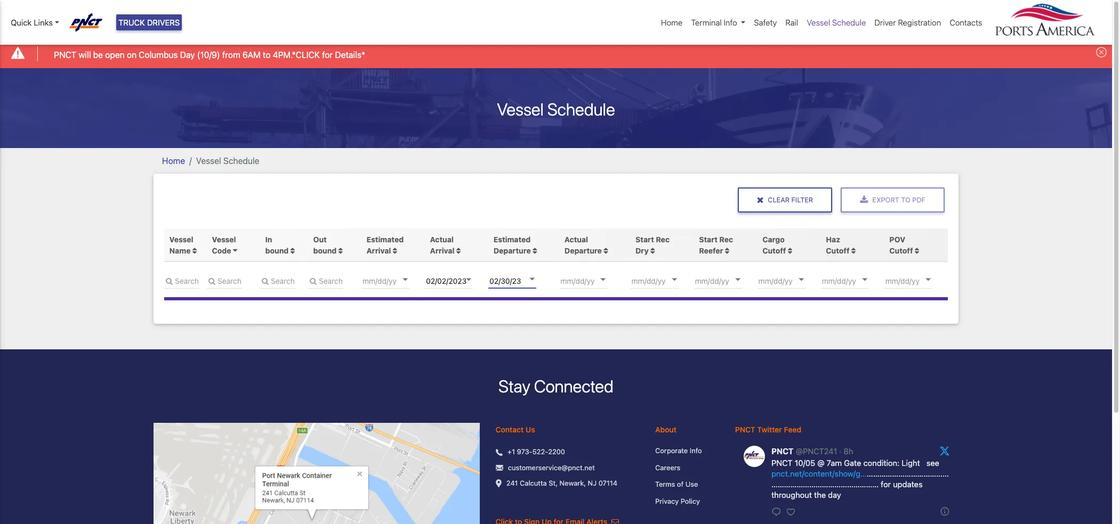 Task type: vqa. For each thing, say whether or not it's contained in the screenshot.


Task type: locate. For each thing, give the bounding box(es) containing it.
241
[[506, 479, 518, 488]]

cutoff
[[762, 246, 786, 255], [826, 246, 850, 255], [889, 246, 913, 255]]

in
[[265, 235, 272, 244]]

day
[[180, 50, 195, 59]]

2 horizontal spatial cutoff
[[889, 246, 913, 255]]

1 horizontal spatial departure
[[565, 246, 602, 255]]

careers
[[655, 464, 680, 472]]

1 horizontal spatial schedule
[[547, 99, 615, 119]]

of
[[677, 480, 683, 489]]

241 calcutta st, newark, nj 07114 link
[[506, 479, 617, 489]]

will
[[79, 50, 91, 59]]

cutoff for haz
[[826, 246, 850, 255]]

to
[[263, 50, 271, 59]]

2 actual from the left
[[565, 235, 588, 244]]

1 arrival from the left
[[367, 246, 391, 255]]

0 horizontal spatial departure
[[494, 246, 531, 255]]

links
[[34, 18, 53, 27]]

2 departure from the left
[[565, 246, 602, 255]]

2 horizontal spatial vessel schedule
[[807, 18, 866, 27]]

start for dry
[[636, 235, 654, 244]]

info right 'terminal'
[[724, 18, 737, 27]]

rec inside start rec reefer
[[719, 235, 733, 244]]

cutoff down pov
[[889, 246, 913, 255]]

corporate info link
[[655, 446, 719, 457]]

1 estimated from the left
[[367, 235, 404, 244]]

use
[[685, 480, 698, 489]]

start inside start rec dry
[[636, 235, 654, 244]]

5 mm/dd/yy field from the left
[[630, 273, 694, 289]]

0 vertical spatial vessel schedule
[[807, 18, 866, 27]]

pov
[[889, 235, 905, 244]]

home link
[[657, 12, 687, 33], [162, 156, 185, 166]]

feed
[[784, 426, 801, 435]]

terms of use link
[[655, 480, 719, 490]]

rail
[[785, 18, 798, 27]]

mm/dd/yy field down estimated departure
[[488, 273, 552, 289]]

arrival inside estimated arrival
[[367, 246, 391, 255]]

start inside start rec reefer
[[699, 235, 718, 244]]

vessel
[[807, 18, 830, 27], [497, 99, 544, 119], [196, 156, 221, 166], [169, 235, 193, 244], [212, 235, 236, 244]]

actual departure
[[565, 235, 602, 255]]

0 horizontal spatial start
[[636, 235, 654, 244]]

pnct
[[54, 50, 76, 59], [735, 426, 755, 435]]

mm/dd/yy field down reefer
[[694, 273, 758, 289]]

0 horizontal spatial home
[[162, 156, 185, 166]]

0 vertical spatial info
[[724, 18, 737, 27]]

actual inside the actual arrival
[[430, 235, 454, 244]]

1 horizontal spatial vessel schedule
[[497, 99, 615, 119]]

1 horizontal spatial arrival
[[430, 246, 454, 255]]

pnct left twitter
[[735, 426, 755, 435]]

estimated
[[367, 235, 404, 244], [494, 235, 531, 244]]

mm/dd/yy field down actual departure
[[559, 273, 623, 289]]

bound inside in bound
[[265, 246, 289, 255]]

truck drivers
[[118, 18, 180, 27]]

0 vertical spatial home link
[[657, 12, 687, 33]]

vessel inside 'link'
[[807, 18, 830, 27]]

actual for actual departure
[[565, 235, 588, 244]]

6 mm/dd/yy field from the left
[[694, 273, 758, 289]]

1 horizontal spatial info
[[724, 18, 737, 27]]

rec
[[656, 235, 670, 244], [719, 235, 733, 244]]

1 vertical spatial home link
[[162, 156, 185, 166]]

truck drivers link
[[116, 14, 182, 31]]

filter
[[791, 196, 813, 204]]

bound down the in
[[265, 246, 289, 255]]

start
[[636, 235, 654, 244], [699, 235, 718, 244]]

actual
[[430, 235, 454, 244], [565, 235, 588, 244]]

0 horizontal spatial home link
[[162, 156, 185, 166]]

bound down out at the top left of the page
[[313, 246, 337, 255]]

2 arrival from the left
[[430, 246, 454, 255]]

1 cutoff from the left
[[762, 246, 786, 255]]

1 rec from the left
[[656, 235, 670, 244]]

mm/dd/yy field down the actual arrival
[[425, 273, 489, 289]]

start up reefer
[[699, 235, 718, 244]]

mm/dd/yy field
[[361, 273, 425, 289], [425, 273, 489, 289], [488, 273, 552, 289], [559, 273, 623, 289], [630, 273, 694, 289], [694, 273, 758, 289]]

name
[[169, 246, 191, 255]]

stay connected
[[498, 376, 614, 397]]

rec inside start rec dry
[[656, 235, 670, 244]]

reefer
[[699, 246, 723, 255]]

from
[[222, 50, 240, 59]]

pnct inside alert
[[54, 50, 76, 59]]

+1
[[507, 448, 515, 456]]

privacy policy
[[655, 497, 700, 506]]

4pm.*click
[[273, 50, 320, 59]]

0 vertical spatial schedule
[[832, 18, 866, 27]]

cargo
[[762, 235, 785, 244]]

2 horizontal spatial schedule
[[832, 18, 866, 27]]

mm/dd/yy field down estimated arrival
[[361, 273, 425, 289]]

1 horizontal spatial start
[[699, 235, 718, 244]]

0 horizontal spatial bound
[[265, 246, 289, 255]]

mm/dd/yy field down dry
[[630, 273, 694, 289]]

0 horizontal spatial pnct
[[54, 50, 76, 59]]

cutoff down cargo at the top right
[[762, 246, 786, 255]]

vessel schedule
[[807, 18, 866, 27], [497, 99, 615, 119], [196, 156, 259, 166]]

0 horizontal spatial info
[[690, 447, 702, 455]]

pnct left will
[[54, 50, 76, 59]]

open calendar image
[[466, 279, 471, 281], [735, 279, 740, 281]]

0 horizontal spatial rec
[[656, 235, 670, 244]]

start up dry
[[636, 235, 654, 244]]

close image
[[1096, 47, 1107, 58]]

driver
[[874, 18, 896, 27]]

estimated inside estimated departure
[[494, 235, 531, 244]]

2 cutoff from the left
[[826, 246, 850, 255]]

truck
[[118, 18, 145, 27]]

3 cutoff from the left
[[889, 246, 913, 255]]

info up careers link
[[690, 447, 702, 455]]

0 vertical spatial pnct
[[54, 50, 76, 59]]

corporate info
[[655, 447, 702, 455]]

pnct for pnct twitter feed
[[735, 426, 755, 435]]

estimated for departure
[[494, 235, 531, 244]]

out bound
[[313, 235, 338, 255]]

drivers
[[147, 18, 180, 27]]

1 horizontal spatial estimated
[[494, 235, 531, 244]]

about
[[655, 426, 677, 435]]

vessel code
[[212, 235, 236, 255]]

stay
[[498, 376, 530, 397]]

pnct will be open on columbus day (10/9) from 6am to 4pm.*click for details* alert
[[0, 39, 1112, 68]]

open calendar image
[[530, 278, 535, 281], [403, 279, 408, 281], [601, 279, 606, 281], [672, 279, 677, 281]]

us
[[526, 426, 535, 435]]

nj
[[588, 479, 597, 488]]

schedule
[[832, 18, 866, 27], [547, 99, 615, 119], [223, 156, 259, 166]]

None field
[[164, 273, 199, 289], [207, 273, 242, 289], [260, 273, 295, 289], [308, 273, 343, 289], [164, 273, 199, 289], [207, 273, 242, 289], [260, 273, 295, 289], [308, 273, 343, 289]]

1 actual from the left
[[430, 235, 454, 244]]

2 start from the left
[[699, 235, 718, 244]]

1 vertical spatial vessel schedule
[[497, 99, 615, 119]]

1 departure from the left
[[494, 246, 531, 255]]

1 horizontal spatial home
[[661, 18, 683, 27]]

estimated arrival
[[367, 235, 404, 255]]

1 vertical spatial pnct
[[735, 426, 755, 435]]

bound
[[265, 246, 289, 255], [313, 246, 337, 255]]

2 estimated from the left
[[494, 235, 531, 244]]

1 horizontal spatial rec
[[719, 235, 733, 244]]

actual inside actual departure
[[565, 235, 588, 244]]

0 horizontal spatial vessel schedule
[[196, 156, 259, 166]]

0 horizontal spatial estimated
[[367, 235, 404, 244]]

1 horizontal spatial pnct
[[735, 426, 755, 435]]

open
[[105, 50, 125, 59]]

driver registration
[[874, 18, 941, 27]]

home
[[661, 18, 683, 27], [162, 156, 185, 166]]

2 vertical spatial schedule
[[223, 156, 259, 166]]

cutoff down haz
[[826, 246, 850, 255]]

0 horizontal spatial open calendar image
[[466, 279, 471, 281]]

be
[[93, 50, 103, 59]]

6am
[[242, 50, 261, 59]]

1 bound from the left
[[265, 246, 289, 255]]

0 horizontal spatial actual
[[430, 235, 454, 244]]

1 start from the left
[[636, 235, 654, 244]]

1 horizontal spatial open calendar image
[[735, 279, 740, 281]]

quick
[[11, 18, 32, 27]]

0 horizontal spatial cutoff
[[762, 246, 786, 255]]

terms of use
[[655, 480, 698, 489]]

2 bound from the left
[[313, 246, 337, 255]]

clear filter button
[[738, 187, 832, 213]]

info
[[724, 18, 737, 27], [690, 447, 702, 455]]

0 horizontal spatial arrival
[[367, 246, 391, 255]]

1 vertical spatial home
[[162, 156, 185, 166]]

start rec dry
[[636, 235, 670, 255]]

bound inside out bound
[[313, 246, 337, 255]]

1 horizontal spatial bound
[[313, 246, 337, 255]]

1 horizontal spatial home link
[[657, 12, 687, 33]]

1 vertical spatial info
[[690, 447, 702, 455]]

estimated departure
[[494, 235, 531, 255]]

2 rec from the left
[[719, 235, 733, 244]]

1 horizontal spatial actual
[[565, 235, 588, 244]]

columbus
[[139, 50, 178, 59]]

1 horizontal spatial cutoff
[[826, 246, 850, 255]]

schedule inside 'link'
[[832, 18, 866, 27]]



Task type: describe. For each thing, give the bounding box(es) containing it.
(10/9)
[[197, 50, 220, 59]]

terminal info link
[[687, 12, 750, 33]]

rec for start rec reefer
[[719, 235, 733, 244]]

details*
[[335, 50, 365, 59]]

start for reefer
[[699, 235, 718, 244]]

+1 973-522-2200 link
[[507, 447, 565, 458]]

safety link
[[750, 12, 781, 33]]

safety
[[754, 18, 777, 27]]

contact
[[496, 426, 524, 435]]

1 vertical spatial schedule
[[547, 99, 615, 119]]

customerservice@pnct.net link
[[508, 463, 595, 474]]

rec for start rec dry
[[656, 235, 670, 244]]

contacts
[[950, 18, 982, 27]]

pnct will be open on columbus day (10/9) from 6am to 4pm.*click for details*
[[54, 50, 365, 59]]

departure for actual
[[565, 246, 602, 255]]

2 open calendar image from the left
[[735, 279, 740, 281]]

pnct twitter feed
[[735, 426, 801, 435]]

privacy policy link
[[655, 497, 719, 507]]

522-
[[532, 448, 548, 456]]

07114
[[598, 479, 617, 488]]

4 mm/dd/yy field from the left
[[559, 273, 623, 289]]

pov cutoff
[[889, 235, 913, 255]]

clear
[[768, 196, 790, 204]]

1 mm/dd/yy field from the left
[[361, 273, 425, 289]]

pnct will be open on columbus day (10/9) from 6am to 4pm.*click for details* link
[[54, 48, 365, 61]]

clear filter
[[768, 196, 813, 204]]

newark,
[[560, 479, 586, 488]]

haz cutoff
[[826, 235, 850, 255]]

out
[[313, 235, 327, 244]]

vessel name
[[169, 235, 193, 255]]

corporate
[[655, 447, 688, 455]]

careers link
[[655, 463, 719, 474]]

driver registration link
[[870, 12, 945, 33]]

close image
[[757, 196, 764, 204]]

contact us
[[496, 426, 535, 435]]

cutoff for pov
[[889, 246, 913, 255]]

info for terminal info
[[724, 18, 737, 27]]

policy
[[681, 497, 700, 506]]

for
[[322, 50, 333, 59]]

departure for estimated
[[494, 246, 531, 255]]

3 mm/dd/yy field from the left
[[488, 273, 552, 289]]

rail link
[[781, 12, 802, 33]]

1 open calendar image from the left
[[466, 279, 471, 281]]

terms
[[655, 480, 675, 489]]

envelope o image
[[611, 519, 619, 525]]

st,
[[549, 479, 558, 488]]

actual arrival
[[430, 235, 454, 255]]

terminal
[[691, 18, 722, 27]]

contacts link
[[945, 12, 986, 33]]

start rec reefer
[[699, 235, 733, 255]]

241 calcutta st, newark, nj 07114
[[506, 479, 617, 488]]

vessel schedule link
[[802, 12, 870, 33]]

calcutta
[[520, 479, 547, 488]]

code
[[212, 246, 231, 255]]

quick links
[[11, 18, 53, 27]]

pnct for pnct will be open on columbus day (10/9) from 6am to 4pm.*click for details*
[[54, 50, 76, 59]]

bound for in
[[265, 246, 289, 255]]

cutoff for cargo
[[762, 246, 786, 255]]

0 vertical spatial home
[[661, 18, 683, 27]]

in bound
[[265, 235, 290, 255]]

2200
[[548, 448, 565, 456]]

info for corporate info
[[690, 447, 702, 455]]

0 horizontal spatial schedule
[[223, 156, 259, 166]]

arrival for actual arrival
[[430, 246, 454, 255]]

haz
[[826, 235, 840, 244]]

bound for out
[[313, 246, 337, 255]]

cargo cutoff
[[762, 235, 786, 255]]

+1 973-522-2200
[[507, 448, 565, 456]]

2 mm/dd/yy field from the left
[[425, 273, 489, 289]]

privacy
[[655, 497, 679, 506]]

dry
[[636, 246, 649, 255]]

973-
[[517, 448, 532, 456]]

on
[[127, 50, 137, 59]]

vessel schedule inside 'link'
[[807, 18, 866, 27]]

customerservice@pnct.net
[[508, 464, 595, 472]]

quick links link
[[11, 17, 59, 28]]

connected
[[534, 376, 614, 397]]

2 vertical spatial vessel schedule
[[196, 156, 259, 166]]

actual for actual arrival
[[430, 235, 454, 244]]

registration
[[898, 18, 941, 27]]

terminal info
[[691, 18, 737, 27]]

arrival for estimated arrival
[[367, 246, 391, 255]]

estimated for arrival
[[367, 235, 404, 244]]

twitter
[[757, 426, 782, 435]]



